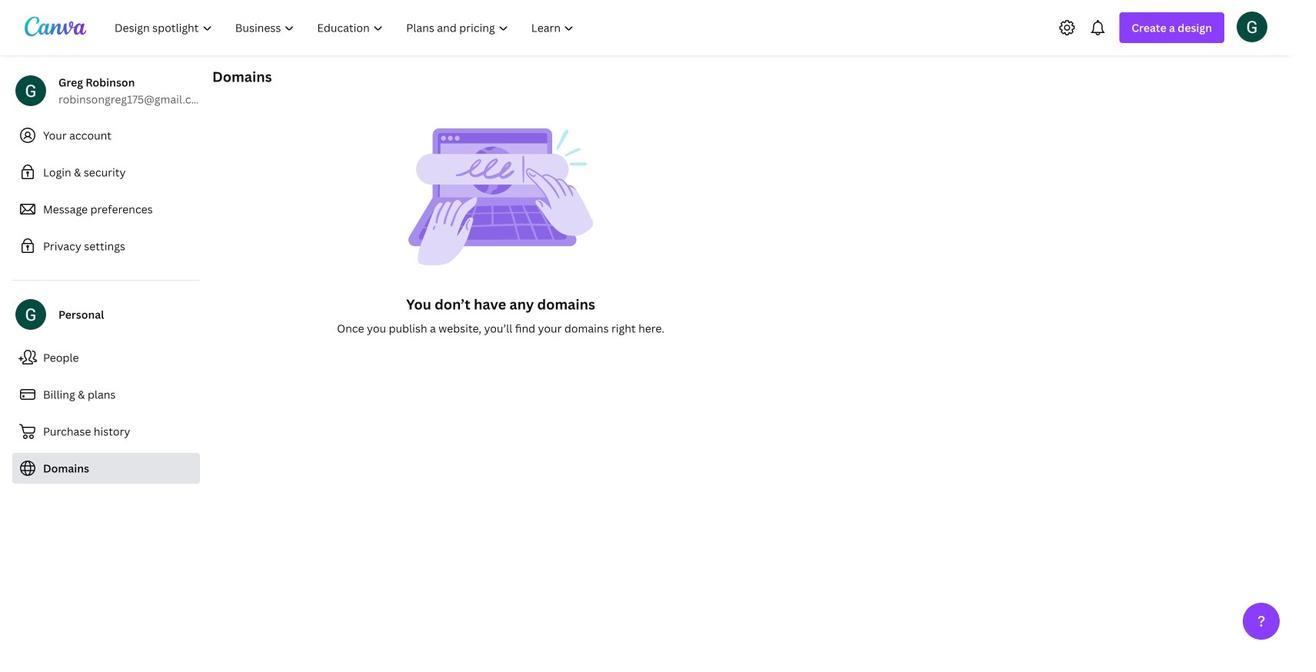 Task type: vqa. For each thing, say whether or not it's contained in the screenshot.
red,
no



Task type: locate. For each thing, give the bounding box(es) containing it.
top level navigation element
[[105, 12, 587, 43]]

greg robinson image
[[1237, 11, 1267, 42]]



